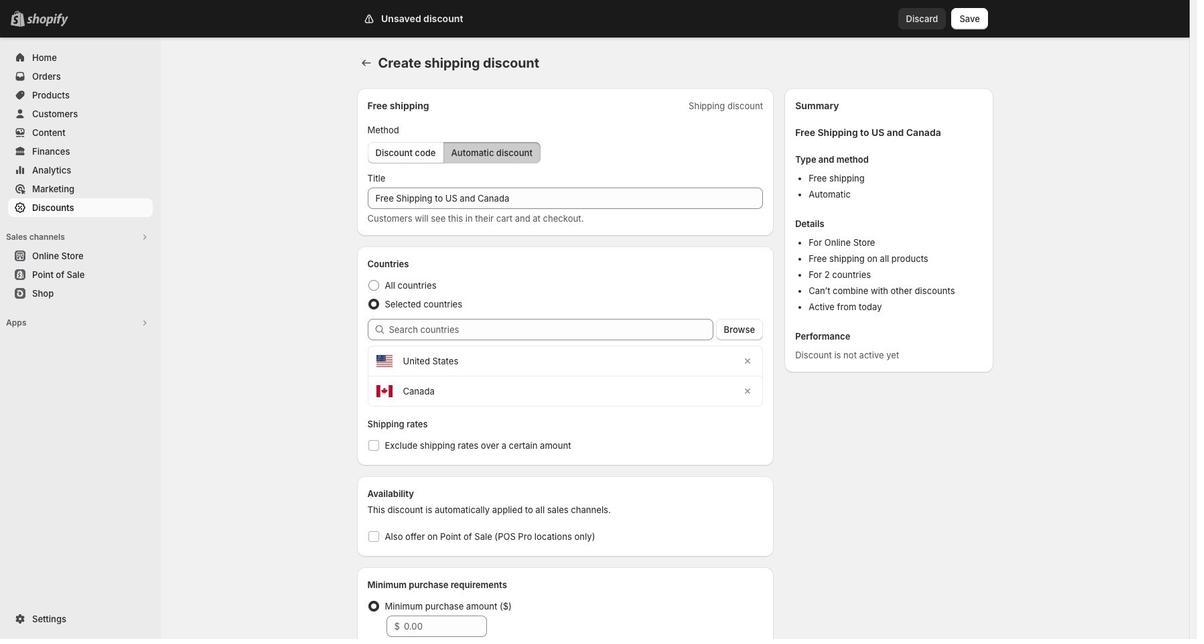 Task type: describe. For each thing, give the bounding box(es) containing it.
Search countries text field
[[389, 319, 713, 340]]



Task type: vqa. For each thing, say whether or not it's contained in the screenshot.
Search products 'text box'
no



Task type: locate. For each thing, give the bounding box(es) containing it.
0.00 text field
[[404, 616, 487, 637]]

shopify image
[[27, 13, 68, 27]]

None text field
[[368, 188, 763, 209]]



